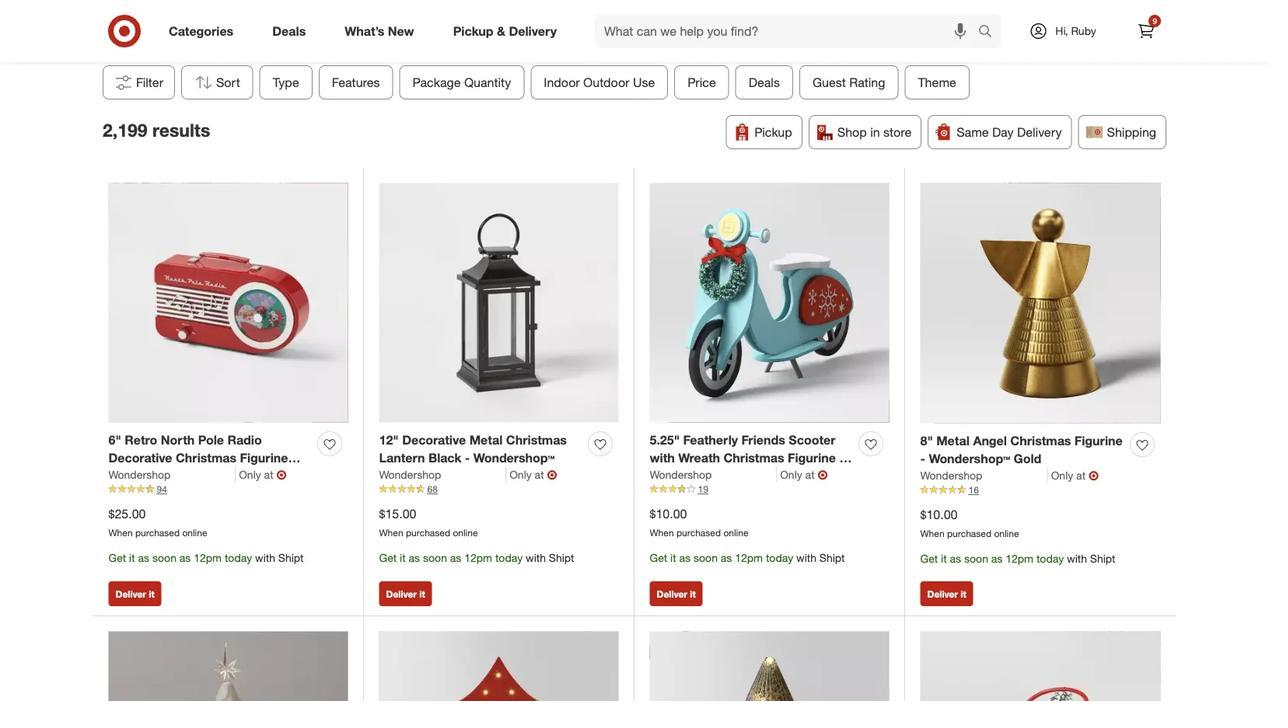 Task type: vqa. For each thing, say whether or not it's contained in the screenshot.
LEGO related to LEGO Classic White Baseplate 11026 Building Kit
no



Task type: describe. For each thing, give the bounding box(es) containing it.
- inside 12" decorative metal christmas lantern black - wondershop™
[[465, 451, 470, 466]]

wrapping
[[329, 32, 376, 46]]

today for 8" metal angel christmas figurine - wondershop™ gold
[[1036, 552, 1064, 565]]

search
[[971, 25, 1009, 40]]

same
[[957, 124, 989, 140]]

radio
[[227, 433, 262, 448]]

soon for wreath
[[694, 551, 718, 565]]

get it as soon as 12pm today with shipt for black
[[379, 551, 574, 565]]

figurine for 6" retro north pole radio decorative christmas figurine red - wondershop™
[[240, 451, 288, 466]]

$15.00 when purchased online
[[379, 507, 478, 539]]

friends
[[741, 433, 785, 448]]

delivery for pickup & delivery
[[509, 23, 557, 39]]

when for 8" metal angel christmas figurine - wondershop™ gold
[[920, 528, 945, 539]]

guest rating button
[[799, 65, 899, 100]]

soon for -
[[964, 552, 988, 565]]

19
[[698, 483, 708, 495]]

results
[[152, 120, 210, 141]]

with for 8" metal angel christmas figurine - wondershop™ gold
[[1067, 552, 1087, 565]]

featherly
[[683, 433, 738, 448]]

shop in store button
[[809, 115, 922, 149]]

¬ for 8" metal angel christmas figurine - wondershop™ gold
[[1089, 468, 1099, 483]]

categories link
[[156, 14, 253, 48]]

snow globes link
[[476, 0, 635, 47]]

$25.00 when purchased online
[[108, 507, 207, 539]]

christmas inside 12" decorative metal christmas lantern black - wondershop™
[[506, 433, 567, 448]]

wreath
[[678, 451, 720, 466]]

deliver it for 6" retro north pole radio decorative christmas figurine red - wondershop™
[[115, 588, 155, 600]]

wondershop for black
[[379, 468, 441, 482]]

scooter
[[789, 433, 835, 448]]

gold
[[1014, 451, 1041, 466]]

snow
[[522, 32, 550, 46]]

theme
[[918, 75, 956, 90]]

12pm for decorative
[[194, 551, 222, 565]]

only at ¬ for 6" retro north pole radio decorative christmas figurine red - wondershop™
[[239, 467, 287, 482]]

6" retro north pole radio decorative christmas figurine red - wondershop™
[[108, 433, 288, 483]]

north
[[161, 433, 195, 448]]

christmas inside 5.25" featherly friends scooter with wreath christmas figurine - wondershop™ aqua
[[724, 451, 784, 466]]

12pm for wreath
[[735, 551, 763, 565]]

angel
[[973, 434, 1007, 449]]

type button
[[260, 65, 312, 100]]

deliver for 12" decorative metal christmas lantern black - wondershop™
[[386, 588, 417, 600]]

$10.00 for 8" metal angel christmas figurine - wondershop™ gold
[[920, 507, 958, 522]]

pickup for pickup
[[755, 124, 792, 140]]

indoor outdoor use button
[[531, 65, 668, 100]]

guest rating
[[813, 75, 885, 90]]

deliver it for 12" decorative metal christmas lantern black - wondershop™
[[386, 588, 425, 600]]

$25.00
[[108, 507, 146, 522]]

68
[[427, 483, 438, 495]]

when for 5.25" featherly friends scooter with wreath christmas figurine - wondershop™ aqua
[[650, 527, 674, 539]]

new
[[388, 23, 414, 39]]

sort button
[[181, 65, 253, 100]]

categories
[[169, 23, 233, 39]]

pickup & delivery
[[453, 23, 557, 39]]

hi, ruby
[[1055, 24, 1096, 38]]

guest
[[813, 75, 846, 90]]

metal inside 12" decorative metal christmas lantern black - wondershop™
[[469, 433, 503, 448]]

get for 5.25" featherly friends scooter with wreath christmas figurine - wondershop™ aqua
[[650, 551, 667, 565]]

nutcrackers
[[685, 32, 743, 46]]

shipt for 8" metal angel christmas figurine - wondershop™ gold
[[1090, 552, 1115, 565]]

online for decorative
[[182, 527, 207, 539]]

what's new
[[345, 23, 414, 39]]

$15.00
[[379, 507, 416, 522]]

what's new link
[[331, 14, 434, 48]]

decorative inside 12" decorative metal christmas lantern black - wondershop™
[[402, 433, 466, 448]]

- inside 8" metal angel christmas figurine - wondershop™ gold
[[920, 451, 925, 466]]

12" decorative metal christmas lantern black - wondershop™ link
[[379, 432, 582, 467]]

price
[[688, 75, 716, 90]]

at for 8" metal angel christmas figurine - wondershop™ gold
[[1076, 469, 1086, 482]]

deliver it for 5.25" featherly friends scooter with wreath christmas figurine - wondershop™ aqua
[[657, 588, 696, 600]]

deliver for 8" metal angel christmas figurine - wondershop™ gold
[[927, 588, 958, 600]]

retro
[[125, 433, 157, 448]]

only at ¬ for 12" decorative metal christmas lantern black - wondershop™
[[509, 467, 557, 482]]

package
[[413, 75, 461, 90]]

9 link
[[1129, 14, 1163, 48]]

deals link
[[259, 14, 325, 48]]

day
[[992, 124, 1014, 140]]

features button
[[319, 65, 393, 100]]

indoor
[[544, 75, 580, 90]]

only for metal
[[509, 468, 532, 482]]

with for 12" decorative metal christmas lantern black - wondershop™
[[526, 551, 546, 565]]

8"
[[920, 434, 933, 449]]

with for 5.25" featherly friends scooter with wreath christmas figurine - wondershop™ aqua
[[796, 551, 816, 565]]

today for 6" retro north pole radio decorative christmas figurine red - wondershop™
[[225, 551, 252, 565]]

filter
[[136, 75, 163, 90]]

online for wreath
[[723, 527, 748, 539]]

aqua
[[735, 468, 765, 483]]

get it as soon as 12pm today with shipt for -
[[920, 552, 1115, 565]]

at for 6" retro north pole radio decorative christmas figurine red - wondershop™
[[264, 468, 273, 482]]

christmas inside 8" metal angel christmas figurine - wondershop™ gold
[[1010, 434, 1071, 449]]

6"
[[108, 433, 121, 448]]

12pm for -
[[1006, 552, 1033, 565]]

when for 12" decorative metal christmas lantern black - wondershop™
[[379, 527, 403, 539]]

only for friends
[[780, 468, 802, 482]]

with inside 5.25" featherly friends scooter with wreath christmas figurine - wondershop™ aqua
[[650, 451, 675, 466]]

deliver it button for 6" retro north pole radio decorative christmas figurine red - wondershop™
[[108, 582, 161, 607]]

nutcrackers link
[[635, 0, 793, 47]]

68 link
[[379, 483, 619, 496]]

in
[[870, 124, 880, 140]]

quantity
[[464, 75, 511, 90]]

wondershop link for black
[[379, 467, 506, 483]]

2,199
[[103, 120, 147, 141]]

indoor outdoor use
[[544, 75, 655, 90]]

get it as soon as 12pm today with shipt for decorative
[[108, 551, 304, 565]]

get for 12" decorative metal christmas lantern black - wondershop™
[[379, 551, 397, 565]]

19 link
[[650, 483, 889, 496]]

12" decorative metal christmas lantern black - wondershop™
[[379, 433, 567, 466]]

shipt for 5.25" featherly friends scooter with wreath christmas figurine - wondershop™ aqua
[[819, 551, 845, 565]]

shop
[[837, 124, 867, 140]]

when for 6" retro north pole radio decorative christmas figurine red - wondershop™
[[108, 527, 133, 539]]

- inside 5.25" featherly friends scooter with wreath christmas figurine - wondershop™ aqua
[[839, 451, 844, 466]]

16 link
[[920, 483, 1161, 497]]

8" metal angel christmas figurine - wondershop™ gold
[[920, 434, 1123, 466]]

same day delivery button
[[928, 115, 1072, 149]]

package quantity button
[[399, 65, 524, 100]]

wondershop™ inside 8" metal angel christmas figurine - wondershop™ gold
[[929, 451, 1010, 466]]

wondershop link for -
[[920, 468, 1048, 483]]

what's
[[345, 23, 384, 39]]

only for north
[[239, 468, 261, 482]]

figurine for 5.25" featherly friends scooter with wreath christmas figurine - wondershop™ aqua
[[788, 451, 836, 466]]

purchased for -
[[947, 528, 992, 539]]

deals for deals "link"
[[272, 23, 306, 39]]



Task type: locate. For each thing, give the bounding box(es) containing it.
3 deliver it button from the left
[[650, 582, 703, 607]]

wondershop link for wreath
[[650, 467, 777, 483]]

0 horizontal spatial pickup
[[453, 23, 493, 39]]

deals
[[272, 23, 306, 39], [749, 75, 780, 90]]

shipping button
[[1078, 115, 1166, 149]]

with down 19 "link"
[[796, 551, 816, 565]]

filter button
[[103, 65, 175, 100]]

hi,
[[1055, 24, 1068, 38]]

deals up type at the top of page
[[272, 23, 306, 39]]

deals inside "link"
[[272, 23, 306, 39]]

12pm
[[194, 551, 222, 565], [464, 551, 492, 565], [735, 551, 763, 565], [1006, 552, 1033, 565]]

soon for black
[[423, 551, 447, 565]]

0 horizontal spatial decorative
[[108, 451, 172, 466]]

1 vertical spatial pickup
[[755, 124, 792, 140]]

christmas up 'gold'
[[1010, 434, 1071, 449]]

online inside $15.00 when purchased online
[[453, 527, 478, 539]]

wondershop down lantern
[[379, 468, 441, 482]]

deliver it
[[115, 588, 155, 600], [386, 588, 425, 600], [657, 588, 696, 600], [927, 588, 966, 600]]

2 horizontal spatial figurine
[[1075, 434, 1123, 449]]

12pm down 19 "link"
[[735, 551, 763, 565]]

only up 19 "link"
[[780, 468, 802, 482]]

wondershop™ inside 12" decorative metal christmas lantern black - wondershop™
[[473, 451, 555, 466]]

wondershop™ up 68 link at the bottom left
[[473, 451, 555, 466]]

94 link
[[108, 483, 348, 496]]

with down 5.25"
[[650, 451, 675, 466]]

1 vertical spatial deals
[[749, 75, 780, 90]]

today down 68 link at the bottom left
[[495, 551, 523, 565]]

only at ¬ up 16 link on the right bottom
[[1051, 468, 1099, 483]]

purchased down the 16
[[947, 528, 992, 539]]

with for 6" retro north pole radio decorative christmas figurine red - wondershop™
[[255, 551, 275, 565]]

at for 5.25" featherly friends scooter with wreath christmas figurine - wondershop™ aqua
[[805, 468, 815, 482]]

0 horizontal spatial deals
[[272, 23, 306, 39]]

1 horizontal spatial $10.00
[[920, 507, 958, 522]]

wrapping paper & supplies
[[329, 32, 463, 46]]

decorative up black
[[402, 433, 466, 448]]

figurine inside 8" metal angel christmas figurine - wondershop™ gold
[[1075, 434, 1123, 449]]

supplies
[[421, 32, 463, 46]]

price button
[[674, 65, 729, 100]]

wondershop™
[[473, 451, 555, 466], [929, 451, 1010, 466], [144, 468, 226, 483], [650, 468, 731, 483]]

12pm down $15.00 when purchased online
[[464, 551, 492, 565]]

1 horizontal spatial &
[[497, 23, 505, 39]]

online inside "$25.00 when purchased online"
[[182, 527, 207, 539]]

4" metal snowmobile christmas figurine with tree and gifts - wondershop™ red image
[[920, 632, 1161, 701], [920, 632, 1161, 701]]

0 vertical spatial deals
[[272, 23, 306, 39]]

0 horizontal spatial figurine
[[240, 451, 288, 466]]

shipt for 6" retro north pole radio decorative christmas figurine red - wondershop™
[[278, 551, 304, 565]]

wondershop for decorative
[[108, 468, 171, 482]]

with
[[650, 451, 675, 466], [255, 551, 275, 565], [526, 551, 546, 565], [796, 551, 816, 565], [1067, 552, 1087, 565]]

get for 6" retro north pole radio decorative christmas figurine red - wondershop™
[[108, 551, 126, 565]]

figurine inside 6" retro north pole radio decorative christmas figurine red - wondershop™
[[240, 451, 288, 466]]

pickup down deals 'button'
[[755, 124, 792, 140]]

1 horizontal spatial deals
[[749, 75, 780, 90]]

today for 12" decorative metal christmas lantern black - wondershop™
[[495, 551, 523, 565]]

online down 19 "link"
[[723, 527, 748, 539]]

pickup button
[[726, 115, 802, 149]]

2 deliver it from the left
[[386, 588, 425, 600]]

wondershop down wreath at the bottom right of the page
[[650, 468, 712, 482]]

pole
[[198, 433, 224, 448]]

12pm down "$25.00 when purchased online"
[[194, 551, 222, 565]]

online down 16 link on the right bottom
[[994, 528, 1019, 539]]

online
[[182, 527, 207, 539], [453, 527, 478, 539], [723, 527, 748, 539], [994, 528, 1019, 539]]

metal inside 8" metal angel christmas figurine - wondershop™ gold
[[936, 434, 970, 449]]

5.25" featherly friends scooter with wreath christmas figurine - wondershop™ aqua link
[[650, 432, 853, 483]]

0 horizontal spatial delivery
[[509, 23, 557, 39]]

0 vertical spatial decorative
[[402, 433, 466, 448]]

at up 16 link on the right bottom
[[1076, 469, 1086, 482]]

$10.00 when purchased online
[[650, 507, 748, 539], [920, 507, 1019, 539]]

deliver it button for 12" decorative metal christmas lantern black - wondershop™
[[379, 582, 432, 607]]

decorative
[[402, 433, 466, 448], [108, 451, 172, 466]]

wondershop™ inside 5.25" featherly friends scooter with wreath christmas figurine - wondershop™ aqua
[[650, 468, 731, 483]]

soon down "$25.00 when purchased online"
[[152, 551, 176, 565]]

3 deliver from the left
[[657, 588, 687, 600]]

at up 94 link
[[264, 468, 273, 482]]

online down 68 link at the bottom left
[[453, 527, 478, 539]]

delivery for same day delivery
[[1017, 124, 1062, 140]]

2 deliver it button from the left
[[379, 582, 432, 607]]

ruby
[[1071, 24, 1096, 38]]

with down 68 link at the bottom left
[[526, 551, 546, 565]]

get it as soon as 12pm today with shipt down $15.00 when purchased online
[[379, 551, 574, 565]]

get it as soon as 12pm today with shipt down 19 "link"
[[650, 551, 845, 565]]

deals for deals 'button'
[[749, 75, 780, 90]]

only for angel
[[1051, 469, 1073, 482]]

purchased for wreath
[[677, 527, 721, 539]]

deals inside 'button'
[[749, 75, 780, 90]]

get for 8" metal angel christmas figurine - wondershop™ gold
[[920, 552, 938, 565]]

deliver for 6" retro north pole radio decorative christmas figurine red - wondershop™
[[115, 588, 146, 600]]

red
[[108, 468, 132, 483]]

¬ for 12" decorative metal christmas lantern black - wondershop™
[[547, 467, 557, 482]]

at up 68 link at the bottom left
[[535, 468, 544, 482]]

¬ down scooter
[[818, 467, 828, 482]]

16
[[969, 484, 979, 496]]

& left snow
[[497, 23, 505, 39]]

wondershop for -
[[920, 469, 982, 482]]

10.25" battery operated lit glass christmas tree figurine - wondershop™ image
[[650, 632, 889, 701], [650, 632, 889, 701]]

1 deliver it from the left
[[115, 588, 155, 600]]

14.5" battery operated lit ceramic christmas tree white - wondershop™ image
[[108, 632, 348, 701], [108, 632, 348, 701]]

type
[[273, 75, 299, 90]]

online for -
[[994, 528, 1019, 539]]

deliver it button for 8" metal angel christmas figurine - wondershop™ gold
[[920, 582, 973, 607]]

christmas up 68 link at the bottom left
[[506, 433, 567, 448]]

9
[[1153, 16, 1157, 26]]

online for black
[[453, 527, 478, 539]]

-
[[465, 451, 470, 466], [839, 451, 844, 466], [920, 451, 925, 466], [136, 468, 141, 483]]

deals button
[[735, 65, 793, 100]]

12pm for black
[[464, 551, 492, 565]]

features
[[332, 75, 380, 90]]

theme button
[[905, 65, 970, 100]]

wondershop link for decorative
[[108, 467, 236, 483]]

online down 94 link
[[182, 527, 207, 539]]

1 horizontal spatial delivery
[[1017, 124, 1062, 140]]

soon down 19
[[694, 551, 718, 565]]

5.25" featherly friends scooter with wreath christmas figurine - wondershop™ aqua
[[650, 433, 844, 483]]

paper
[[379, 32, 408, 46]]

$10.00
[[650, 507, 687, 522], [920, 507, 958, 522]]

shop in store
[[837, 124, 911, 140]]

0 vertical spatial pickup
[[453, 23, 493, 39]]

purchased down $25.00
[[135, 527, 180, 539]]

today down 94 link
[[225, 551, 252, 565]]

12" battery operated lit wood christmas tree figurine - wondershop™ red image
[[379, 632, 619, 701], [379, 632, 619, 701]]

soon for decorative
[[152, 551, 176, 565]]

deliver it for 8" metal angel christmas figurine - wondershop™ gold
[[927, 588, 966, 600]]

only at ¬ up 94 link
[[239, 467, 287, 482]]

deals up pickup button on the right top of page
[[749, 75, 780, 90]]

figurine inside 5.25" featherly friends scooter with wreath christmas figurine - wondershop™ aqua
[[788, 451, 836, 466]]

purchased for black
[[406, 527, 450, 539]]

¬ up 68 link at the bottom left
[[547, 467, 557, 482]]

metal up 68 link at the bottom left
[[469, 433, 503, 448]]

4 deliver it from the left
[[927, 588, 966, 600]]

it
[[129, 551, 135, 565], [400, 551, 406, 565], [670, 551, 676, 565], [941, 552, 947, 565], [149, 588, 155, 600], [419, 588, 425, 600], [690, 588, 696, 600], [961, 588, 966, 600]]

pickup inside button
[[755, 124, 792, 140]]

¬ up 16 link on the right bottom
[[1089, 468, 1099, 483]]

$10.00 for 5.25" featherly friends scooter with wreath christmas figurine - wondershop™ aqua
[[650, 507, 687, 522]]

4 deliver it button from the left
[[920, 582, 973, 607]]

1 horizontal spatial metal
[[936, 434, 970, 449]]

only at ¬ down scooter
[[780, 467, 828, 482]]

today down 19 "link"
[[766, 551, 793, 565]]

pickup & delivery link
[[440, 14, 576, 48]]

1 vertical spatial decorative
[[108, 451, 172, 466]]

at
[[264, 468, 273, 482], [535, 468, 544, 482], [805, 468, 815, 482], [1076, 469, 1086, 482]]

wondershop up the 16
[[920, 469, 982, 482]]

search button
[[971, 14, 1009, 51]]

soon down $15.00 when purchased online
[[423, 551, 447, 565]]

at down scooter
[[805, 468, 815, 482]]

only at ¬ for 8" metal angel christmas figurine - wondershop™ gold
[[1051, 468, 1099, 483]]

only at ¬ up 68 link at the bottom left
[[509, 467, 557, 482]]

8" metal angel christmas figurine - wondershop™ gold link
[[920, 432, 1124, 468]]

12" decorative metal christmas lantern black - wondershop™ image
[[379, 183, 619, 423]]

$10.00 when purchased online down 19
[[650, 507, 748, 539]]

¬ for 5.25" featherly friends scooter with wreath christmas figurine - wondershop™ aqua
[[818, 467, 828, 482]]

wondershop up 94
[[108, 468, 171, 482]]

figurine up 16 link on the right bottom
[[1075, 434, 1123, 449]]

¬ up 94 link
[[276, 467, 287, 482]]

use
[[633, 75, 655, 90]]

8" metal angel christmas figurine - wondershop™ gold image
[[920, 183, 1161, 423], [920, 183, 1161, 423]]

with down 94 link
[[255, 551, 275, 565]]

snow globes
[[522, 32, 588, 46]]

5.25" featherly friends scooter with wreath christmas figurine - wondershop™ aqua image
[[650, 183, 889, 423], [650, 183, 889, 423]]

wondershop link up 94
[[108, 467, 236, 483]]

wondershop™ down wreath at the bottom right of the page
[[650, 468, 731, 483]]

christmas up aqua
[[724, 451, 784, 466]]

$10.00 when purchased online down the 16
[[920, 507, 1019, 539]]

today down 16 link on the right bottom
[[1036, 552, 1064, 565]]

purchased down 19
[[677, 527, 721, 539]]

only up 16 link on the right bottom
[[1051, 469, 1073, 482]]

6" retro north pole radio decorative christmas figurine red - wondershop™ link
[[108, 432, 311, 483]]

at for 12" decorative metal christmas lantern black - wondershop™
[[535, 468, 544, 482]]

deliver for 5.25" featherly friends scooter with wreath christmas figurine - wondershop™ aqua
[[657, 588, 687, 600]]

- inside 6" retro north pole radio decorative christmas figurine red - wondershop™
[[136, 468, 141, 483]]

decorative down 'retro'
[[108, 451, 172, 466]]

wondershop link down black
[[379, 467, 506, 483]]

wondershop™ inside 6" retro north pole radio decorative christmas figurine red - wondershop™
[[144, 468, 226, 483]]

0 horizontal spatial $10.00
[[650, 507, 687, 522]]

0 vertical spatial delivery
[[509, 23, 557, 39]]

$10.00 when purchased online for wondershop™
[[920, 507, 1019, 539]]

as
[[138, 551, 149, 565], [179, 551, 191, 565], [409, 551, 420, 565], [450, 551, 461, 565], [679, 551, 691, 565], [721, 551, 732, 565], [950, 552, 961, 565], [991, 552, 1003, 565]]

wondershop™ down 'north'
[[144, 468, 226, 483]]

wondershop for wreath
[[650, 468, 712, 482]]

only
[[239, 468, 261, 482], [509, 468, 532, 482], [780, 468, 802, 482], [1051, 469, 1073, 482]]

purchased inside $15.00 when purchased online
[[406, 527, 450, 539]]

wrapping paper & supplies link
[[317, 0, 476, 47]]

get
[[108, 551, 126, 565], [379, 551, 397, 565], [650, 551, 667, 565], [920, 552, 938, 565]]

deliver it button for 5.25" featherly friends scooter with wreath christmas figurine - wondershop™ aqua
[[650, 582, 703, 607]]

$10.00 when purchased online for christmas
[[650, 507, 748, 539]]

get it as soon as 12pm today with shipt
[[108, 551, 304, 565], [379, 551, 574, 565], [650, 551, 845, 565], [920, 552, 1115, 565]]

purchased inside "$25.00 when purchased online"
[[135, 527, 180, 539]]

& right paper
[[411, 32, 418, 46]]

3 deliver it from the left
[[657, 588, 696, 600]]

1 horizontal spatial decorative
[[402, 433, 466, 448]]

soon down the 16
[[964, 552, 988, 565]]

metal right 8"
[[936, 434, 970, 449]]

1 deliver it button from the left
[[108, 582, 161, 607]]

christmas inside 6" retro north pole radio decorative christmas figurine red - wondershop™
[[176, 451, 236, 466]]

when inside "$25.00 when purchased online"
[[108, 527, 133, 539]]

1 horizontal spatial pickup
[[755, 124, 792, 140]]

¬ for 6" retro north pole radio decorative christmas figurine red - wondershop™
[[276, 467, 287, 482]]

get it as soon as 12pm today with shipt for wreath
[[650, 551, 845, 565]]

get it as soon as 12pm today with shipt down 16 link on the right bottom
[[920, 552, 1115, 565]]

globes
[[553, 32, 588, 46]]

wondershop link up 19
[[650, 467, 777, 483]]

0 horizontal spatial $10.00 when purchased online
[[650, 507, 748, 539]]

1 deliver from the left
[[115, 588, 146, 600]]

deliver it button
[[108, 582, 161, 607], [379, 582, 432, 607], [650, 582, 703, 607], [920, 582, 973, 607]]

when inside $15.00 when purchased online
[[379, 527, 403, 539]]

only up 68 link at the bottom left
[[509, 468, 532, 482]]

wondershop link up the 16
[[920, 468, 1048, 483]]

0 horizontal spatial metal
[[469, 433, 503, 448]]

christmas down pole
[[176, 451, 236, 466]]

package quantity
[[413, 75, 511, 90]]

4 deliver from the left
[[927, 588, 958, 600]]

12pm down 16 link on the right bottom
[[1006, 552, 1033, 565]]

wondershop™ down angel
[[929, 451, 1010, 466]]

12"
[[379, 433, 399, 448]]

purchased down $15.00
[[406, 527, 450, 539]]

lantern
[[379, 451, 425, 466]]

purchased for decorative
[[135, 527, 180, 539]]

1 horizontal spatial figurine
[[788, 451, 836, 466]]

2 deliver from the left
[[386, 588, 417, 600]]

1 horizontal spatial $10.00 when purchased online
[[920, 507, 1019, 539]]

What can we help you find? suggestions appear below search field
[[595, 14, 982, 48]]

today for 5.25" featherly friends scooter with wreath christmas figurine - wondershop™ aqua
[[766, 551, 793, 565]]

metal
[[469, 433, 503, 448], [936, 434, 970, 449]]

shipt for 12" decorative metal christmas lantern black - wondershop™
[[549, 551, 574, 565]]

0 horizontal spatial &
[[411, 32, 418, 46]]

1 vertical spatial delivery
[[1017, 124, 1062, 140]]

same day delivery
[[957, 124, 1062, 140]]

pickup for pickup & delivery
[[453, 23, 493, 39]]

shipping
[[1107, 124, 1156, 140]]

pickup up package quantity
[[453, 23, 493, 39]]

delivery inside button
[[1017, 124, 1062, 140]]

figurine down the radio
[[240, 451, 288, 466]]

$10.00 down 8"
[[920, 507, 958, 522]]

$10.00 down wreath at the bottom right of the page
[[650, 507, 687, 522]]

only at ¬ for 5.25" featherly friends scooter with wreath christmas figurine - wondershop™ aqua
[[780, 467, 828, 482]]

2,199 results
[[103, 120, 210, 141]]

sort
[[216, 75, 240, 90]]

5.25"
[[650, 433, 680, 448]]

6" retro north pole radio decorative christmas figurine red - wondershop™ image
[[108, 183, 348, 423], [108, 183, 348, 423]]

delivery
[[509, 23, 557, 39], [1017, 124, 1062, 140]]

store
[[883, 124, 911, 140]]

outdoor
[[583, 75, 630, 90]]

with down 16 link on the right bottom
[[1067, 552, 1087, 565]]

decorative inside 6" retro north pole radio decorative christmas figurine red - wondershop™
[[108, 451, 172, 466]]

get it as soon as 12pm today with shipt down "$25.00 when purchased online"
[[108, 551, 304, 565]]

only up 94 link
[[239, 468, 261, 482]]

figurine down scooter
[[788, 451, 836, 466]]

94
[[157, 483, 167, 495]]



